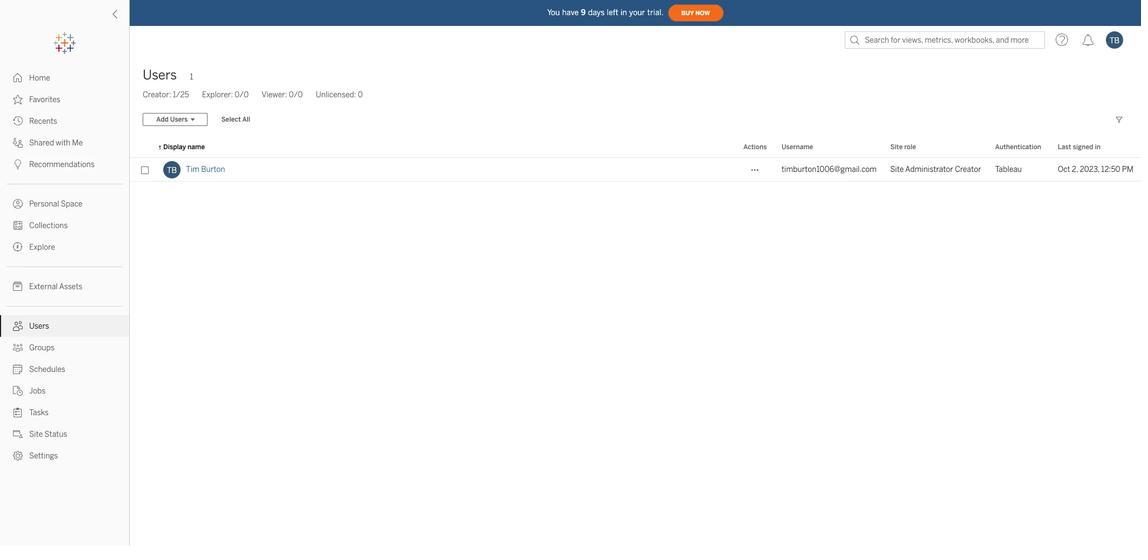 Task type: vqa. For each thing, say whether or not it's contained in the screenshot.
Site Status by text only_f5he34f icon
yes



Task type: locate. For each thing, give the bounding box(es) containing it.
tableau
[[996, 165, 1022, 174]]

status
[[44, 430, 67, 439]]

by text only_f5he34f image for home
[[13, 73, 23, 83]]

by text only_f5he34f image inside shared with me 'link'
[[13, 138, 23, 148]]

site left the role
[[891, 143, 903, 151]]

by text only_f5he34f image left tasks
[[13, 408, 23, 418]]

site inside main navigation. press the up and down arrow keys to access links. element
[[29, 430, 43, 439]]

9 by text only_f5he34f image from the top
[[13, 386, 23, 396]]

2 by text only_f5he34f image from the top
[[13, 160, 23, 169]]

0 horizontal spatial 0/0
[[235, 90, 249, 100]]

by text only_f5he34f image for external assets
[[13, 282, 23, 291]]

tasks
[[29, 408, 49, 418]]

oct
[[1058, 165, 1071, 174]]

by text only_f5he34f image inside "personal space" link
[[13, 199, 23, 209]]

by text only_f5he34f image inside recents link
[[13, 116, 23, 126]]

site inside row
[[891, 165, 904, 174]]

1 by text only_f5he34f image from the top
[[13, 73, 23, 83]]

2 vertical spatial site
[[29, 430, 43, 439]]

add users
[[156, 116, 188, 123]]

by text only_f5he34f image left collections
[[13, 221, 23, 230]]

6 by text only_f5he34f image from the top
[[13, 321, 23, 331]]

personal space
[[29, 200, 82, 209]]

oct 2, 2023, 12:50 pm
[[1058, 165, 1134, 174]]

site status
[[29, 430, 67, 439]]

display name
[[163, 143, 205, 151]]

by text only_f5he34f image inside site status link
[[13, 429, 23, 439]]

by text only_f5he34f image left site status
[[13, 429, 23, 439]]

by text only_f5he34f image inside recommendations link
[[13, 160, 23, 169]]

1 0/0 from the left
[[235, 90, 249, 100]]

users right add
[[170, 116, 188, 123]]

by text only_f5he34f image up 'groups' link
[[13, 321, 23, 331]]

row
[[130, 158, 1142, 182]]

creator:
[[143, 90, 171, 100]]

8 by text only_f5he34f image from the top
[[13, 365, 23, 374]]

site status link
[[0, 423, 129, 445]]

jobs link
[[0, 380, 129, 402]]

add
[[156, 116, 169, 123]]

explorer: 0/0
[[202, 90, 249, 100]]

users up creator: at the top left of page
[[143, 67, 177, 83]]

5 by text only_f5he34f image from the top
[[13, 242, 23, 252]]

by text only_f5he34f image
[[13, 73, 23, 83], [13, 160, 23, 169], [13, 199, 23, 209], [13, 221, 23, 230], [13, 242, 23, 252], [13, 321, 23, 331], [13, 343, 23, 353], [13, 365, 23, 374], [13, 386, 23, 396], [13, 408, 23, 418]]

creator: 1/25
[[143, 90, 189, 100]]

site down site role
[[891, 165, 904, 174]]

site administrator creator
[[891, 165, 982, 174]]

by text only_f5he34f image left recents on the left
[[13, 116, 23, 126]]

users
[[143, 67, 177, 83], [170, 116, 188, 123], [29, 322, 49, 331]]

0 vertical spatial users
[[143, 67, 177, 83]]

by text only_f5he34f image for settings
[[13, 451, 23, 461]]

by text only_f5he34f image
[[13, 95, 23, 104], [13, 116, 23, 126], [13, 138, 23, 148], [13, 282, 23, 291], [13, 429, 23, 439], [13, 451, 23, 461]]

by text only_f5he34f image inside settings link
[[13, 451, 23, 461]]

by text only_f5he34f image inside tasks link
[[13, 408, 23, 418]]

by text only_f5he34f image left the schedules
[[13, 365, 23, 374]]

by text only_f5he34f image left recommendations
[[13, 160, 23, 169]]

2 vertical spatial users
[[29, 322, 49, 331]]

1 vertical spatial site
[[891, 165, 904, 174]]

recents
[[29, 117, 57, 126]]

by text only_f5he34f image for personal space
[[13, 199, 23, 209]]

select
[[221, 116, 241, 123]]

explore
[[29, 243, 55, 252]]

last signed in
[[1058, 143, 1101, 151]]

5 by text only_f5he34f image from the top
[[13, 429, 23, 439]]

grid
[[130, 137, 1142, 546]]

users link
[[0, 315, 129, 337]]

you have 9 days left in your trial.
[[548, 8, 664, 17]]

2,
[[1072, 165, 1079, 174]]

by text only_f5he34f image left external
[[13, 282, 23, 291]]

you
[[548, 8, 560, 17]]

by text only_f5he34f image left the favorites
[[13, 95, 23, 104]]

navigation panel element
[[0, 32, 129, 467]]

7 by text only_f5he34f image from the top
[[13, 343, 23, 353]]

by text only_f5he34f image inside schedules link
[[13, 365, 23, 374]]

1 vertical spatial in
[[1096, 143, 1101, 151]]

by text only_f5he34f image for favorites
[[13, 95, 23, 104]]

4 by text only_f5he34f image from the top
[[13, 282, 23, 291]]

10 by text only_f5he34f image from the top
[[13, 408, 23, 418]]

explore link
[[0, 236, 129, 258]]

by text only_f5he34f image inside the collections link
[[13, 221, 23, 230]]

recommendations
[[29, 160, 95, 169]]

2023,
[[1080, 165, 1100, 174]]

2 0/0 from the left
[[289, 90, 303, 100]]

authentication
[[996, 143, 1042, 151]]

3 by text only_f5he34f image from the top
[[13, 199, 23, 209]]

0/0
[[235, 90, 249, 100], [289, 90, 303, 100]]

by text only_f5he34f image inside 'groups' link
[[13, 343, 23, 353]]

site for site administrator creator
[[891, 165, 904, 174]]

by text only_f5he34f image for recommendations
[[13, 160, 23, 169]]

by text only_f5he34f image inside users link
[[13, 321, 23, 331]]

tasks link
[[0, 402, 129, 423]]

buy now button
[[668, 4, 724, 22]]

space
[[61, 200, 82, 209]]

assets
[[59, 282, 82, 291]]

personal
[[29, 200, 59, 209]]

by text only_f5he34f image for collections
[[13, 221, 23, 230]]

main navigation. press the up and down arrow keys to access links. element
[[0, 67, 129, 467]]

left
[[607, 8, 619, 17]]

9
[[581, 8, 586, 17]]

by text only_f5he34f image left home
[[13, 73, 23, 83]]

external
[[29, 282, 58, 291]]

by text only_f5he34f image left settings
[[13, 451, 23, 461]]

0 vertical spatial site
[[891, 143, 903, 151]]

days
[[588, 8, 605, 17]]

by text only_f5he34f image inside favorites link
[[13, 95, 23, 104]]

by text only_f5he34f image left groups
[[13, 343, 23, 353]]

by text only_f5he34f image left explore
[[13, 242, 23, 252]]

4 by text only_f5he34f image from the top
[[13, 221, 23, 230]]

0
[[358, 90, 363, 100]]

1 by text only_f5he34f image from the top
[[13, 95, 23, 104]]

select all button
[[214, 113, 257, 126]]

by text only_f5he34f image left "shared"
[[13, 138, 23, 148]]

timburton1006@gmail.com
[[782, 165, 877, 174]]

users up groups
[[29, 322, 49, 331]]

jobs
[[29, 387, 46, 396]]

creator
[[955, 165, 982, 174]]

in right left
[[621, 8, 627, 17]]

shared with me link
[[0, 132, 129, 154]]

by text only_f5he34f image inside explore 'link'
[[13, 242, 23, 252]]

by text only_f5he34f image left 'jobs'
[[13, 386, 23, 396]]

0 vertical spatial in
[[621, 8, 627, 17]]

by text only_f5he34f image inside jobs link
[[13, 386, 23, 396]]

administrator
[[906, 165, 954, 174]]

site left status
[[29, 430, 43, 439]]

by text only_f5he34f image for jobs
[[13, 386, 23, 396]]

by text only_f5he34f image left personal
[[13, 199, 23, 209]]

by text only_f5he34f image inside external assets link
[[13, 282, 23, 291]]

2 by text only_f5he34f image from the top
[[13, 116, 23, 126]]

home link
[[0, 67, 129, 89]]

6 by text only_f5he34f image from the top
[[13, 451, 23, 461]]

0/0 right "viewer:"
[[289, 90, 303, 100]]

by text only_f5he34f image for groups
[[13, 343, 23, 353]]

0 horizontal spatial in
[[621, 8, 627, 17]]

in right signed
[[1096, 143, 1101, 151]]

0/0 for explorer: 0/0
[[235, 90, 249, 100]]

by text only_f5he34f image for users
[[13, 321, 23, 331]]

0/0 right explorer:
[[235, 90, 249, 100]]

Search for views, metrics, workbooks, and more text field
[[845, 31, 1045, 49]]

1
[[190, 72, 193, 82]]

by text only_f5he34f image inside home link
[[13, 73, 23, 83]]

1 vertical spatial users
[[170, 116, 188, 123]]

3 by text only_f5he34f image from the top
[[13, 138, 23, 148]]

buy now
[[682, 9, 710, 16]]

site
[[891, 143, 903, 151], [891, 165, 904, 174], [29, 430, 43, 439]]

1 horizontal spatial 0/0
[[289, 90, 303, 100]]

site for site role
[[891, 143, 903, 151]]

in
[[621, 8, 627, 17], [1096, 143, 1101, 151]]

shared
[[29, 138, 54, 148]]

unlicensed:
[[316, 90, 356, 100]]



Task type: describe. For each thing, give the bounding box(es) containing it.
by text only_f5he34f image for site status
[[13, 429, 23, 439]]

0/0 for viewer: 0/0
[[289, 90, 303, 100]]

schedules link
[[0, 359, 129, 380]]

tim burton link
[[186, 158, 225, 182]]

settings
[[29, 452, 58, 461]]

by text only_f5he34f image for tasks
[[13, 408, 23, 418]]

users inside main navigation. press the up and down arrow keys to access links. element
[[29, 322, 49, 331]]

external assets
[[29, 282, 82, 291]]

last
[[1058, 143, 1072, 151]]

viewer:
[[262, 90, 287, 100]]

name
[[188, 143, 205, 151]]

me
[[72, 138, 83, 148]]

viewer: 0/0
[[262, 90, 303, 100]]

users inside popup button
[[170, 116, 188, 123]]

1/25
[[173, 90, 189, 100]]

settings link
[[0, 445, 129, 467]]

burton
[[201, 165, 225, 174]]

favorites link
[[0, 89, 129, 110]]

site for site status
[[29, 430, 43, 439]]

recents link
[[0, 110, 129, 132]]

signed
[[1073, 143, 1094, 151]]

by text only_f5he34f image for explore
[[13, 242, 23, 252]]

username
[[782, 143, 814, 151]]

unlicensed: 0
[[316, 90, 363, 100]]

explorer:
[[202, 90, 233, 100]]

with
[[56, 138, 70, 148]]

role
[[905, 143, 917, 151]]

home
[[29, 74, 50, 83]]

trial.
[[648, 8, 664, 17]]

by text only_f5he34f image for recents
[[13, 116, 23, 126]]

external assets link
[[0, 276, 129, 297]]

collections
[[29, 221, 68, 230]]

shared with me
[[29, 138, 83, 148]]

select all
[[221, 116, 250, 123]]

add users button
[[143, 113, 208, 126]]

site role
[[891, 143, 917, 151]]

12:50
[[1102, 165, 1121, 174]]

collections link
[[0, 215, 129, 236]]

row containing tim burton
[[130, 158, 1142, 182]]

groups link
[[0, 337, 129, 359]]

tim
[[186, 165, 199, 174]]

personal space link
[[0, 193, 129, 215]]

by text only_f5he34f image for schedules
[[13, 365, 23, 374]]

have
[[562, 8, 579, 17]]

tim burton
[[186, 165, 225, 174]]

buy
[[682, 9, 694, 16]]

your
[[630, 8, 646, 17]]

1 horizontal spatial in
[[1096, 143, 1101, 151]]

pm
[[1123, 165, 1134, 174]]

all
[[242, 116, 250, 123]]

actions
[[744, 143, 767, 151]]

recommendations link
[[0, 154, 129, 175]]

groups
[[29, 343, 54, 353]]

favorites
[[29, 95, 60, 104]]

by text only_f5he34f image for shared with me
[[13, 138, 23, 148]]

schedules
[[29, 365, 65, 374]]

grid containing tim burton
[[130, 137, 1142, 546]]

now
[[696, 9, 710, 16]]

display
[[163, 143, 186, 151]]



